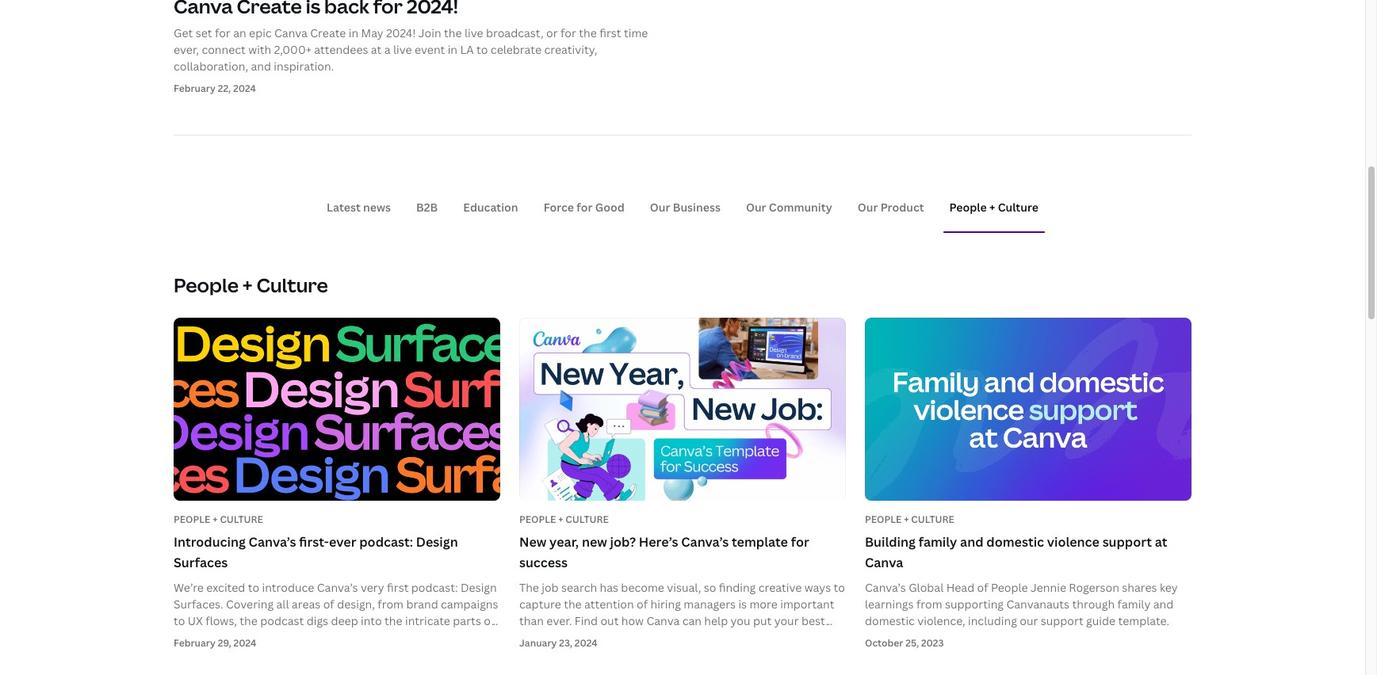 Task type: locate. For each thing, give the bounding box(es) containing it.
canva down hiring
[[647, 614, 680, 629]]

introduce
[[262, 581, 314, 596]]

1 vertical spatial family
[[1118, 597, 1151, 613]]

through
[[1073, 597, 1115, 613]]

1 vertical spatial in
[[448, 42, 458, 57]]

support down canvanauts
[[1041, 614, 1084, 629]]

1 horizontal spatial our
[[746, 200, 767, 215]]

key
[[1160, 581, 1178, 596]]

first-
[[299, 534, 329, 551]]

ever.
[[547, 614, 572, 629]]

0 vertical spatial domestic
[[987, 534, 1045, 551]]

the up insights, on the bottom of page
[[385, 614, 403, 629]]

3 our from the left
[[858, 200, 878, 215]]

year,
[[550, 534, 579, 551]]

live
[[465, 26, 484, 41], [393, 42, 412, 57]]

managers
[[684, 597, 736, 613]]

0 vertical spatial support
[[1103, 534, 1153, 551]]

our left community
[[746, 200, 767, 215]]

podcast: right ever
[[360, 534, 413, 551]]

very
[[361, 581, 384, 596]]

our left the product on the right of page
[[858, 200, 878, 215]]

latest news link
[[327, 200, 391, 215]]

canva's up learnings
[[865, 581, 906, 596]]

1 vertical spatial at
[[1156, 534, 1168, 551]]

1 horizontal spatial domestic
[[987, 534, 1045, 551]]

2024 right 23,
[[575, 637, 598, 651]]

connect
[[202, 42, 246, 57]]

of right parts
[[484, 614, 495, 629]]

0 horizontal spatial first
[[387, 581, 409, 596]]

covering
[[226, 597, 274, 613]]

0 horizontal spatial from
[[378, 597, 404, 613]]

february inside get set for an epic canva create in may 2024! join the live broadcast, or for the first time ever,  connect with 2,000+ attendees at a live event in la to celebrate creativity, collaboration, and inspiration. february 22, 2024
[[174, 82, 216, 95]]

family up global
[[919, 534, 958, 551]]

2 our from the left
[[746, 200, 767, 215]]

canva's inside people + culture new year, new job? here's canva's template for success
[[682, 534, 729, 551]]

domestic up jennie at bottom
[[987, 534, 1045, 551]]

the
[[444, 26, 462, 41], [579, 26, 597, 41], [564, 597, 582, 613], [240, 614, 258, 629], [385, 614, 403, 629]]

0 horizontal spatial support
[[1041, 614, 1084, 629]]

1 horizontal spatial people + culture
[[950, 200, 1039, 215]]

including
[[969, 614, 1018, 629]]

0 horizontal spatial domestic
[[865, 614, 915, 629]]

first
[[600, 26, 622, 41], [387, 581, 409, 596]]

from inside we're excited to introduce canva's very first podcast: design surfaces. covering all areas of design, from brand campaigns to ux flows, the podcast digs deep into the intricate parts of designers' brains to unearth valuable insights, unique perspectives, and what makes them tick.
[[378, 597, 404, 613]]

from inside canva's global head of people jennie rogerson shares key learnings from supporting canvanauts through family and domestic violence, including our support guide template. october 25, 2023
[[917, 597, 943, 613]]

to left ux
[[174, 614, 185, 629]]

our
[[1020, 614, 1039, 629]]

2 from from the left
[[917, 597, 943, 613]]

podcast: up brand
[[412, 581, 458, 596]]

of up digs
[[323, 597, 335, 613]]

and down brains in the bottom of the page
[[248, 647, 269, 663]]

podcast: inside people + culture introducing canva's first-ever podcast: design surfaces
[[360, 534, 413, 551]]

1 vertical spatial february
[[174, 637, 216, 651]]

areas
[[292, 597, 321, 613]]

surfaces
[[174, 554, 228, 572]]

0 horizontal spatial our
[[650, 200, 671, 215]]

intricate
[[405, 614, 450, 629]]

design up brand
[[416, 534, 458, 551]]

february down ux
[[174, 637, 216, 651]]

1 horizontal spatial first
[[600, 26, 622, 41]]

unearth
[[281, 631, 323, 646]]

0 vertical spatial in
[[349, 26, 359, 41]]

flows,
[[206, 614, 237, 629]]

domestic down learnings
[[865, 614, 915, 629]]

valuable
[[326, 631, 371, 646]]

surfaces.
[[174, 597, 223, 613]]

culture inside people + culture introducing canva's first-ever podcast: design surfaces
[[220, 514, 263, 527]]

2 february from the top
[[174, 637, 216, 651]]

february down "collaboration,"
[[174, 82, 216, 95]]

+ inside people + culture introducing canva's first-ever podcast: design surfaces
[[213, 514, 218, 527]]

community
[[769, 200, 833, 215]]

at up key
[[1156, 534, 1168, 551]]

first inside get set for an epic canva create in may 2024! join the live broadcast, or for the first time ever,  connect with 2,000+ attendees at a live event in la to celebrate creativity, collaboration, and inspiration. february 22, 2024
[[600, 26, 622, 41]]

them
[[337, 647, 365, 663]]

b2b link
[[417, 200, 438, 215]]

canva down building
[[865, 554, 904, 572]]

0 vertical spatial at
[[371, 42, 382, 57]]

podcast: inside we're excited to introduce canva's very first podcast: design surfaces. covering all areas of design, from brand campaigns to ux flows, the podcast digs deep into the intricate parts of designers' brains to unearth valuable insights, unique perspectives, and what makes them tick.
[[412, 581, 458, 596]]

0 vertical spatial family
[[919, 534, 958, 551]]

to right ways
[[834, 581, 845, 596]]

+ inside "people + culture building family and domestic violence support at canva"
[[904, 514, 909, 527]]

0 vertical spatial canva
[[274, 26, 308, 41]]

design for first
[[461, 581, 497, 596]]

design,
[[337, 597, 375, 613]]

family down "shares"
[[1118, 597, 1151, 613]]

people + culture new year, new job? here's canva's template for success
[[520, 514, 810, 572]]

first right very
[[387, 581, 409, 596]]

people inside people + culture new year, new job? here's canva's template for success
[[520, 514, 556, 527]]

canva up 2,000+
[[274, 26, 308, 41]]

culture inside "people + culture building family and domestic violence support at canva"
[[912, 514, 955, 527]]

the inside the job search has become visual, so finding creative ways to capture the attention of hiring managers is more important than ever. find out how canva can help you put your best foot forward.
[[564, 597, 582, 613]]

1 horizontal spatial canva
[[647, 614, 680, 629]]

to up covering on the left of the page
[[248, 581, 259, 596]]

from
[[378, 597, 404, 613], [917, 597, 943, 613]]

1 horizontal spatial at
[[1156, 534, 1168, 551]]

design inside people + culture introducing canva's first-ever podcast: design surfaces
[[416, 534, 458, 551]]

la
[[460, 42, 474, 57]]

0 horizontal spatial at
[[371, 42, 382, 57]]

to inside the job search has become visual, so finding creative ways to capture the attention of hiring managers is more important than ever. find out how canva can help you put your best foot forward.
[[834, 581, 845, 596]]

0 vertical spatial podcast:
[[360, 534, 413, 551]]

visual,
[[667, 581, 702, 596]]

1 february from the top
[[174, 82, 216, 95]]

canva inside "people + culture building family and domestic violence support at canva"
[[865, 554, 904, 572]]

digs
[[307, 614, 328, 629]]

how
[[622, 614, 644, 629]]

from down global
[[917, 597, 943, 613]]

first left time
[[600, 26, 622, 41]]

0 horizontal spatial family
[[919, 534, 958, 551]]

introducing
[[174, 534, 246, 551]]

insights,
[[374, 631, 418, 646]]

2023
[[922, 637, 944, 651]]

force for good
[[544, 200, 625, 215]]

1 horizontal spatial support
[[1103, 534, 1153, 551]]

the up la
[[444, 26, 462, 41]]

at inside "people + culture building family and domestic violence support at canva"
[[1156, 534, 1168, 551]]

and down key
[[1154, 597, 1174, 613]]

at left a
[[371, 42, 382, 57]]

1 our from the left
[[650, 200, 671, 215]]

and up head
[[961, 534, 984, 551]]

domestic inside canva's global head of people jennie rogerson shares key learnings from supporting canvanauts through family and domestic violence, including our support guide template. october 25, 2023
[[865, 614, 915, 629]]

2024 inside get set for an epic canva create in may 2024! join the live broadcast, or for the first time ever,  connect with 2,000+ attendees at a live event in la to celebrate creativity, collaboration, and inspiration. february 22, 2024
[[233, 82, 256, 95]]

and down with at left
[[251, 59, 271, 74]]

0 vertical spatial first
[[600, 26, 622, 41]]

2 vertical spatial canva
[[647, 614, 680, 629]]

out
[[601, 614, 619, 629]]

we're
[[174, 581, 204, 596]]

1 vertical spatial canva
[[865, 554, 904, 572]]

1 vertical spatial design
[[461, 581, 497, 596]]

canva's left first-
[[249, 534, 296, 551]]

people inside people + culture introducing canva's first-ever podcast: design surfaces
[[174, 514, 211, 527]]

forward.
[[545, 631, 590, 646]]

from down very
[[378, 597, 404, 613]]

black background with words design surfaces repeated in bright colours image
[[174, 318, 501, 502]]

of up supporting at the bottom of the page
[[978, 581, 989, 596]]

design up campaigns
[[461, 581, 497, 596]]

shares
[[1123, 581, 1158, 596]]

violence
[[1048, 534, 1100, 551]]

ways
[[805, 581, 831, 596]]

february 29, 2024
[[174, 637, 256, 651]]

0 horizontal spatial canva
[[274, 26, 308, 41]]

force for good link
[[544, 200, 625, 215]]

22,
[[218, 82, 231, 95]]

1 horizontal spatial design
[[461, 581, 497, 596]]

to right la
[[477, 42, 488, 57]]

1 horizontal spatial family
[[1118, 597, 1151, 613]]

support
[[1103, 534, 1153, 551], [1041, 614, 1084, 629]]

culture
[[998, 200, 1039, 215], [257, 272, 328, 298], [220, 514, 263, 527], [566, 514, 609, 527], [912, 514, 955, 527]]

1 vertical spatial live
[[393, 42, 412, 57]]

the down search
[[564, 597, 582, 613]]

canva's global head of people jennie rogerson shares key learnings from supporting canvanauts through family and domestic violence, including our support guide template. october 25, 2023
[[865, 581, 1178, 651]]

0 horizontal spatial in
[[349, 26, 359, 41]]

event
[[415, 42, 445, 57]]

celebrate
[[491, 42, 542, 57]]

in left "may"
[[349, 26, 359, 41]]

january 23, 2024
[[520, 637, 598, 651]]

ever,
[[174, 42, 199, 57]]

and inside we're excited to introduce canva's very first podcast: design surfaces. covering all areas of design, from brand campaigns to ux flows, the podcast digs deep into the intricate parts of designers' brains to unearth valuable insights, unique perspectives, and what makes them tick.
[[248, 647, 269, 663]]

culture inside people + culture new year, new job? here's canva's template for success
[[566, 514, 609, 527]]

and inside get set for an epic canva create in may 2024! join the live broadcast, or for the first time ever,  connect with 2,000+ attendees at a live event in la to celebrate creativity, collaboration, and inspiration. february 22, 2024
[[251, 59, 271, 74]]

0 vertical spatial design
[[416, 534, 458, 551]]

for right template on the bottom of page
[[791, 534, 810, 551]]

people + culture building family and domestic violence support at canva
[[865, 514, 1168, 572]]

canvanauts
[[1007, 597, 1070, 613]]

in
[[349, 26, 359, 41], [448, 42, 458, 57]]

0 vertical spatial live
[[465, 26, 484, 41]]

2024 right 29,
[[234, 637, 256, 651]]

our business
[[650, 200, 721, 215]]

0 vertical spatial people + culture
[[950, 200, 1039, 215]]

for inside people + culture new year, new job? here's canva's template for success
[[791, 534, 810, 551]]

0 horizontal spatial design
[[416, 534, 458, 551]]

people + culture
[[950, 200, 1039, 215], [174, 272, 328, 298]]

2024
[[233, 82, 256, 95], [234, 637, 256, 651], [575, 637, 598, 651]]

unique
[[421, 631, 458, 646]]

our left business
[[650, 200, 671, 215]]

2 horizontal spatial our
[[858, 200, 878, 215]]

of inside the job search has become visual, so finding creative ways to capture the attention of hiring managers is more important than ever. find out how canva can help you put your best foot forward.
[[637, 597, 648, 613]]

than
[[520, 614, 544, 629]]

culture for introducing canva's first-ever podcast: design surfaces
[[220, 514, 263, 527]]

1 from from the left
[[378, 597, 404, 613]]

1 vertical spatial support
[[1041, 614, 1084, 629]]

our for our business
[[650, 200, 671, 215]]

october
[[865, 637, 904, 651]]

support up "shares"
[[1103, 534, 1153, 551]]

1 vertical spatial podcast:
[[412, 581, 458, 596]]

canva's up so
[[682, 534, 729, 551]]

of down "become"
[[637, 597, 648, 613]]

2024 for new
[[575, 637, 598, 651]]

1 vertical spatial domestic
[[865, 614, 915, 629]]

tick.
[[367, 647, 390, 663]]

our for our product
[[858, 200, 878, 215]]

the up creativity,
[[579, 26, 597, 41]]

design inside we're excited to introduce canva's very first podcast: design surfaces. covering all areas of design, from brand campaigns to ux flows, the podcast digs deep into the intricate parts of designers' brains to unearth valuable insights, unique perspectives, and what makes them tick.
[[461, 581, 497, 596]]

canva's up design,
[[317, 581, 358, 596]]

1 vertical spatial people + culture
[[174, 272, 328, 298]]

0 horizontal spatial people + culture
[[174, 272, 328, 298]]

2 horizontal spatial canva
[[865, 554, 904, 572]]

0 horizontal spatial live
[[393, 42, 412, 57]]

search
[[562, 581, 597, 596]]

what
[[271, 647, 298, 663]]

job
[[542, 581, 559, 596]]

+ inside people + culture new year, new job? here's canva's template for success
[[559, 514, 564, 527]]

design for ever
[[416, 534, 458, 551]]

february
[[174, 82, 216, 95], [174, 637, 216, 651]]

is
[[739, 597, 747, 613]]

template
[[732, 534, 788, 551]]

2024 right the 22,
[[233, 82, 256, 95]]

0 vertical spatial february
[[174, 82, 216, 95]]

people
[[950, 200, 987, 215], [174, 272, 239, 298], [174, 514, 211, 527], [520, 514, 556, 527], [865, 514, 902, 527], [992, 581, 1029, 596]]

1 vertical spatial first
[[387, 581, 409, 596]]

in left la
[[448, 42, 458, 57]]

live right a
[[393, 42, 412, 57]]

help
[[705, 614, 728, 629]]

support inside "people + culture building family and domestic violence support at canva"
[[1103, 534, 1153, 551]]

our product link
[[858, 200, 925, 215]]

violence,
[[918, 614, 966, 629]]

find
[[575, 614, 598, 629]]

all
[[276, 597, 289, 613]]

good
[[595, 200, 625, 215]]

we're excited to introduce canva's very first podcast: design surfaces. covering all areas of design, from brand campaigns to ux flows, the podcast digs deep into the intricate parts of designers' brains to unearth valuable insights, unique perspectives, and what makes them tick.
[[174, 581, 499, 663]]

1 horizontal spatial from
[[917, 597, 943, 613]]

live up la
[[465, 26, 484, 41]]

become
[[621, 581, 665, 596]]



Task type: vqa. For each thing, say whether or not it's contained in the screenshot.
+ Add page's the +
no



Task type: describe. For each thing, give the bounding box(es) containing it.
rogerson
[[1070, 581, 1120, 596]]

canva's inside canva's global head of people jennie rogerson shares key learnings from supporting canvanauts through family and domestic violence, including our support guide template. october 25, 2023
[[865, 581, 906, 596]]

get set for an epic canva create in may 2024! join the live broadcast, or for the first time ever,  connect with 2,000+ attendees at a live event in la to celebrate creativity, collaboration, and inspiration. february 22, 2024
[[174, 26, 648, 95]]

more
[[750, 597, 778, 613]]

canva inside get set for an epic canva create in may 2024! join the live broadcast, or for the first time ever,  connect with 2,000+ attendees at a live event in la to celebrate creativity, collaboration, and inspiration. february 22, 2024
[[274, 26, 308, 41]]

culture for new year, new job? here's canva's template for success
[[566, 514, 609, 527]]

into
[[361, 614, 382, 629]]

to down podcast
[[267, 631, 278, 646]]

create
[[310, 26, 346, 41]]

learnings
[[865, 597, 914, 613]]

brand
[[406, 597, 438, 613]]

culture for building family and domestic violence support at canva
[[912, 514, 955, 527]]

and inside "people + culture building family and domestic violence support at canva"
[[961, 534, 984, 551]]

finding
[[719, 581, 756, 596]]

25,
[[906, 637, 919, 651]]

people inside canva's global head of people jennie rogerson shares key learnings from supporting canvanauts through family and domestic violence, including our support guide template. october 25, 2023
[[992, 581, 1029, 596]]

podcast
[[260, 614, 304, 629]]

1 horizontal spatial live
[[465, 26, 484, 41]]

head
[[947, 581, 975, 596]]

of inside canva's global head of people jennie rogerson shares key learnings from supporting canvanauts through family and domestic violence, including our support guide template. october 25, 2023
[[978, 581, 989, 596]]

for right or
[[561, 26, 577, 41]]

canva's inside we're excited to introduce canva's very first podcast: design surfaces. covering all areas of design, from brand campaigns to ux flows, the podcast digs deep into the intricate parts of designers' brains to unearth valuable insights, unique perspectives, and what makes them tick.
[[317, 581, 358, 596]]

image saying new year, new job with some images of people using canva on laptops to make resume designs image
[[520, 318, 846, 502]]

first inside we're excited to introduce canva's very first podcast: design surfaces. covering all areas of design, from brand campaigns to ux flows, the podcast digs deep into the intricate parts of designers' brains to unearth valuable insights, unique perspectives, and what makes them tick.
[[387, 581, 409, 596]]

template.
[[1119, 614, 1170, 629]]

attention
[[585, 597, 634, 613]]

hiring
[[651, 597, 681, 613]]

time
[[624, 26, 648, 41]]

for left good
[[577, 200, 593, 215]]

put
[[753, 614, 772, 629]]

+ for new year, new job? here's canva's template for success
[[559, 514, 564, 527]]

b2b
[[417, 200, 438, 215]]

join
[[419, 26, 442, 41]]

has
[[600, 581, 619, 596]]

job?
[[610, 534, 636, 551]]

new
[[582, 534, 607, 551]]

may
[[361, 26, 384, 41]]

and inside canva's global head of people jennie rogerson shares key learnings from supporting canvanauts through family and domestic violence, including our support guide template. october 25, 2023
[[1154, 597, 1174, 613]]

makes
[[300, 647, 334, 663]]

perspectives,
[[174, 647, 246, 663]]

so
[[704, 581, 717, 596]]

best
[[802, 614, 826, 629]]

collaboration,
[[174, 59, 248, 74]]

+ for introducing canva's first-ever podcast: design surfaces
[[213, 514, 218, 527]]

campaigns
[[441, 597, 499, 613]]

broadcast,
[[486, 26, 544, 41]]

important
[[781, 597, 835, 613]]

our for our community
[[746, 200, 767, 215]]

you
[[731, 614, 751, 629]]

news
[[363, 200, 391, 215]]

at inside get set for an epic canva create in may 2024! join the live broadcast, or for the first time ever,  connect with 2,000+ attendees at a live event in la to celebrate creativity, collaboration, and inspiration. february 22, 2024
[[371, 42, 382, 57]]

our community
[[746, 200, 833, 215]]

or
[[547, 26, 558, 41]]

1 horizontal spatial in
[[448, 42, 458, 57]]

people + culture introducing canva's first-ever podcast: design surfaces
[[174, 514, 458, 572]]

podcast: for first
[[412, 581, 458, 596]]

23,
[[559, 637, 573, 651]]

2,000+
[[274, 42, 312, 57]]

ever
[[329, 534, 357, 551]]

global
[[909, 581, 944, 596]]

capture
[[520, 597, 561, 613]]

family inside "people + culture building family and domestic violence support at canva"
[[919, 534, 958, 551]]

2024 for introducing
[[234, 637, 256, 651]]

epic
[[249, 26, 272, 41]]

to inside get set for an epic canva create in may 2024! join the live broadcast, or for the first time ever,  connect with 2,000+ attendees at a live event in la to celebrate creativity, collaboration, and inspiration. february 22, 2024
[[477, 42, 488, 57]]

attendees
[[314, 42, 368, 57]]

product
[[881, 200, 925, 215]]

domestic inside "people + culture building family and domestic violence support at canva"
[[987, 534, 1045, 551]]

for up connect
[[215, 26, 231, 41]]

29,
[[218, 637, 231, 651]]

excited
[[206, 581, 245, 596]]

family and domestic violence support at canva thumbnail image
[[865, 318, 1192, 502]]

podcast: for ever
[[360, 534, 413, 551]]

can
[[683, 614, 702, 629]]

building
[[865, 534, 916, 551]]

our community link
[[746, 200, 833, 215]]

2024!
[[386, 26, 416, 41]]

inspiration.
[[274, 59, 334, 74]]

+ for building family and domestic violence support at canva
[[904, 514, 909, 527]]

canva's inside people + culture introducing canva's first-ever podcast: design surfaces
[[249, 534, 296, 551]]

with
[[248, 42, 272, 57]]

our business link
[[650, 200, 721, 215]]

an
[[233, 26, 246, 41]]

creativity,
[[545, 42, 598, 57]]

people inside "people + culture building family and domestic violence support at canva"
[[865, 514, 902, 527]]

get
[[174, 26, 193, 41]]

latest news
[[327, 200, 391, 215]]

success
[[520, 554, 568, 572]]

support inside canva's global head of people jennie rogerson shares key learnings from supporting canvanauts through family and domestic violence, including our support guide template. october 25, 2023
[[1041, 614, 1084, 629]]

education link
[[464, 200, 518, 215]]

deep
[[331, 614, 358, 629]]

new
[[520, 534, 547, 551]]

latest
[[327, 200, 361, 215]]

canva inside the job search has become visual, so finding creative ways to capture the attention of hiring managers is more important than ever. find out how canva can help you put your best foot forward.
[[647, 614, 680, 629]]

family inside canva's global head of people jennie rogerson shares key learnings from supporting canvanauts through family and domestic violence, including our support guide template. october 25, 2023
[[1118, 597, 1151, 613]]

ux
[[188, 614, 203, 629]]

the down covering on the left of the page
[[240, 614, 258, 629]]

january
[[520, 637, 557, 651]]

designers'
[[174, 631, 228, 646]]



